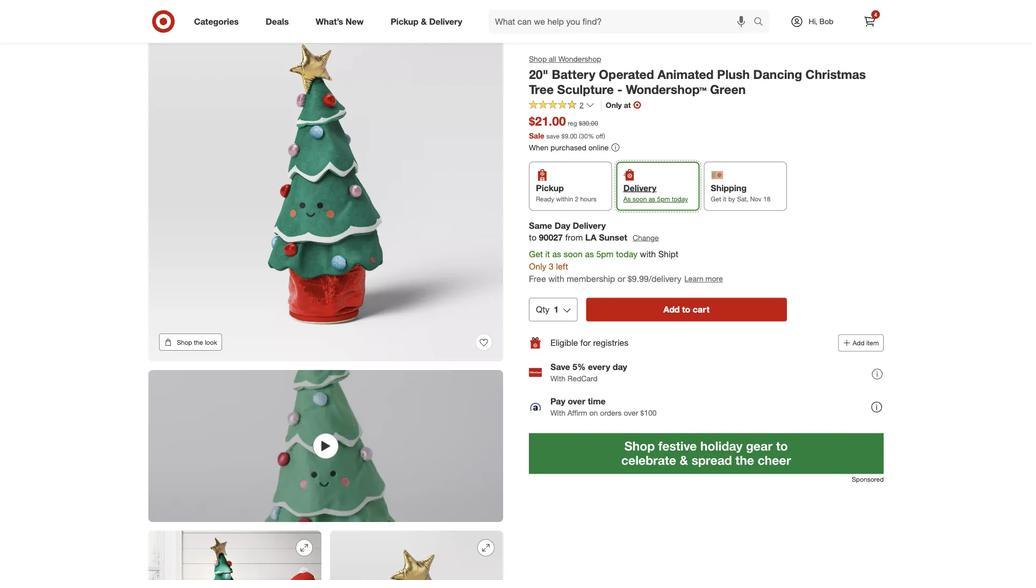 Task type: vqa. For each thing, say whether or not it's contained in the screenshot.
the Shop within Shop all Wondershop 20" Battery Operated Animated Plush Dancing Christmas Tree Sculpture - Wondershop™ Green
yes



Task type: describe. For each thing, give the bounding box(es) containing it.
20&#34; battery operated animated plush dancing christmas tree sculpture - wondershop&#8482; green, 1 of 5 image
[[148, 7, 503, 362]]

0 horizontal spatial to
[[529, 233, 537, 243]]

search
[[749, 17, 775, 28]]

off
[[596, 132, 604, 140]]

save
[[547, 132, 560, 140]]

2 inside pickup ready within 2 hours
[[575, 195, 579, 203]]

christmas
[[806, 67, 866, 82]]

90027
[[539, 233, 563, 243]]

1
[[554, 305, 559, 315]]

from
[[565, 233, 583, 243]]

dancing
[[753, 67, 802, 82]]

learn
[[685, 274, 704, 284]]

at
[[624, 100, 631, 110]]

1 horizontal spatial over
[[624, 409, 638, 418]]

with inside 'pay over time with affirm on orders over $100'
[[551, 409, 566, 418]]

learn more button
[[684, 273, 724, 285]]

hours
[[580, 195, 597, 203]]

item
[[867, 339, 879, 347]]

pickup ready within 2 hours
[[536, 183, 597, 203]]

the
[[194, 338, 203, 347]]

delivery as soon as 5pm today
[[623, 183, 688, 203]]

orders
[[600, 409, 622, 418]]

green
[[710, 82, 746, 97]]

same day delivery
[[529, 220, 606, 231]]

sculpture
[[557, 82, 614, 97]]

plush
[[717, 67, 750, 82]]

add item
[[853, 339, 879, 347]]

soon inside delivery as soon as 5pm today
[[633, 195, 647, 203]]

operated
[[599, 67, 654, 82]]

change
[[633, 233, 659, 243]]

sponsored
[[852, 476, 884, 484]]

4
[[874, 11, 877, 18]]

cart
[[693, 305, 710, 315]]

pay
[[551, 396, 565, 407]]

from la sunset
[[565, 233, 627, 243]]

redcard
[[568, 374, 598, 384]]

$21.00
[[529, 114, 566, 129]]

by
[[728, 195, 735, 203]]

ready
[[536, 195, 554, 203]]

battery
[[552, 67, 596, 82]]

today inside delivery as soon as 5pm today
[[672, 195, 688, 203]]

$9.99/delivery
[[628, 274, 682, 284]]

-
[[617, 82, 623, 97]]

pickup for ready
[[536, 183, 564, 193]]

0 vertical spatial 2
[[580, 100, 584, 110]]

shop all wondershop 20" battery operated animated plush dancing christmas tree sculpture - wondershop™ green
[[529, 54, 866, 97]]

delivery for pickup & delivery
[[429, 16, 462, 27]]

soon inside get it as soon as 5pm today with shipt only 3 left free with membership or $9.99/delivery learn more
[[564, 249, 583, 260]]

search button
[[749, 10, 775, 35]]

hi,
[[809, 17, 818, 26]]

shipping get it by sat, nov 18
[[711, 183, 771, 203]]

new
[[346, 16, 364, 27]]

registries
[[593, 338, 629, 348]]

sat,
[[737, 195, 748, 203]]

5pm inside delivery as soon as 5pm today
[[657, 195, 670, 203]]

add to cart
[[664, 305, 710, 315]]

9.00
[[565, 132, 577, 140]]

it inside shipping get it by sat, nov 18
[[723, 195, 727, 203]]

within
[[556, 195, 573, 203]]

3
[[549, 262, 554, 272]]

add to cart button
[[586, 298, 787, 322]]

as
[[623, 195, 631, 203]]

pickup & delivery link
[[382, 10, 476, 33]]

what's new link
[[307, 10, 377, 33]]

add for add item
[[853, 339, 865, 347]]

nov
[[750, 195, 762, 203]]

add item button
[[838, 335, 884, 352]]

add for add to cart
[[664, 305, 680, 315]]

pickup & delivery
[[391, 16, 462, 27]]

on
[[589, 409, 598, 418]]

20&#34; battery operated animated plush dancing christmas tree sculpture - wondershop&#8482; green, 3 of 5 image
[[148, 531, 322, 581]]

delivery inside delivery as soon as 5pm today
[[623, 183, 657, 193]]

1 horizontal spatial as
[[585, 249, 594, 260]]

categories
[[194, 16, 239, 27]]

5%
[[573, 362, 586, 372]]

1 horizontal spatial only
[[606, 100, 622, 110]]

membership
[[567, 274, 615, 284]]



Task type: locate. For each thing, give the bounding box(es) containing it.
when purchased online
[[529, 143, 609, 152]]

with down the 3
[[548, 274, 564, 284]]

image gallery element
[[148, 7, 503, 581]]

over
[[568, 396, 586, 407], [624, 409, 638, 418]]

eligible for registries
[[551, 338, 629, 348]]

as inside delivery as soon as 5pm today
[[649, 195, 655, 203]]

5pm
[[657, 195, 670, 203], [596, 249, 614, 260]]

today left the by
[[672, 195, 688, 203]]

it up the 3
[[545, 249, 550, 260]]

2 link
[[529, 100, 595, 112]]

online
[[589, 143, 609, 152]]

affirm
[[568, 409, 587, 418]]

1 horizontal spatial delivery
[[573, 220, 606, 231]]

$30.00
[[579, 119, 598, 127]]

more
[[706, 274, 723, 284]]

soon right as
[[633, 195, 647, 203]]

2 vertical spatial delivery
[[573, 220, 606, 231]]

0 horizontal spatial pickup
[[391, 16, 419, 27]]

shop inside shop the look link
[[177, 338, 192, 347]]

only
[[606, 100, 622, 110], [529, 262, 547, 272]]

1 vertical spatial it
[[545, 249, 550, 260]]

0 horizontal spatial shop
[[177, 338, 192, 347]]

save
[[551, 362, 570, 372]]

when
[[529, 143, 549, 152]]

1 vertical spatial over
[[624, 409, 638, 418]]

shop for shop all wondershop 20" battery operated animated plush dancing christmas tree sculpture - wondershop™ green
[[529, 54, 547, 64]]

eligible
[[551, 338, 578, 348]]

what's
[[316, 16, 343, 27]]

0 horizontal spatial 5pm
[[596, 249, 614, 260]]

1 horizontal spatial today
[[672, 195, 688, 203]]

1 vertical spatial shop
[[177, 338, 192, 347]]

1 vertical spatial 2
[[575, 195, 579, 203]]

1 horizontal spatial to
[[682, 305, 691, 315]]

2 horizontal spatial as
[[649, 195, 655, 203]]

2 left hours
[[575, 195, 579, 203]]

only left at
[[606, 100, 622, 110]]

purchased
[[551, 143, 586, 152]]

add left the cart
[[664, 305, 680, 315]]

shop the look link
[[159, 334, 222, 351]]

0 vertical spatial pickup
[[391, 16, 419, 27]]

qty
[[536, 305, 550, 315]]

$21.00 reg $30.00 sale save $ 9.00 ( 30 % off )
[[529, 114, 605, 140]]

1 horizontal spatial shop
[[529, 54, 547, 64]]

day
[[555, 220, 570, 231]]

it
[[723, 195, 727, 203], [545, 249, 550, 260]]

0 vertical spatial add
[[664, 305, 680, 315]]

1 vertical spatial today
[[616, 249, 638, 260]]

as up the left
[[552, 249, 561, 260]]

1 horizontal spatial it
[[723, 195, 727, 203]]

hi, bob
[[809, 17, 834, 26]]

to left the cart
[[682, 305, 691, 315]]

1 vertical spatial pickup
[[536, 183, 564, 193]]

20&#34; battery operated animated plush dancing christmas tree sculpture - wondershop&#8482; green, 4 of 5 image
[[330, 531, 503, 581]]

free
[[529, 274, 546, 284]]

1 horizontal spatial soon
[[633, 195, 647, 203]]

only at
[[606, 100, 631, 110]]

pay over time with affirm on orders over $100
[[551, 396, 657, 418]]

animated
[[658, 67, 714, 82]]

0 horizontal spatial over
[[568, 396, 586, 407]]

5pm inside get it as soon as 5pm today with shipt only 3 left free with membership or $9.99/delivery learn more
[[596, 249, 614, 260]]

all
[[549, 54, 556, 64]]

2 down sculpture
[[580, 100, 584, 110]]

delivery up la
[[573, 220, 606, 231]]

or
[[618, 274, 625, 284]]

0 horizontal spatial add
[[664, 305, 680, 315]]

with down change button
[[640, 249, 656, 260]]

$100
[[640, 409, 657, 418]]

sale
[[529, 131, 544, 140]]

pickup left &
[[391, 16, 419, 27]]

day
[[613, 362, 627, 372]]

add
[[664, 305, 680, 315], [853, 339, 865, 347]]

get it as soon as 5pm today with shipt only 3 left free with membership or $9.99/delivery learn more
[[529, 249, 723, 284]]

with down save
[[551, 374, 566, 384]]

1 horizontal spatial pickup
[[536, 183, 564, 193]]

soon up the left
[[564, 249, 583, 260]]

1 vertical spatial get
[[529, 249, 543, 260]]

(
[[579, 132, 581, 140]]

1 horizontal spatial 5pm
[[657, 195, 670, 203]]

tree
[[529, 82, 554, 97]]

what's new
[[316, 16, 364, 27]]

delivery right &
[[429, 16, 462, 27]]

wondershop
[[558, 54, 601, 64]]

2 with from the top
[[551, 409, 566, 418]]

deals
[[266, 16, 289, 27]]

to
[[529, 233, 537, 243], [682, 305, 691, 315]]

5pm down sunset
[[596, 249, 614, 260]]

1 vertical spatial with
[[548, 274, 564, 284]]

wondershop™
[[626, 82, 707, 97]]

shop left "the"
[[177, 338, 192, 347]]

pickup up ready
[[536, 183, 564, 193]]

to 90027
[[529, 233, 563, 243]]

over up affirm
[[568, 396, 586, 407]]

5pm right as
[[657, 195, 670, 203]]

0 horizontal spatial as
[[552, 249, 561, 260]]

0 vertical spatial get
[[711, 195, 721, 203]]

2 horizontal spatial delivery
[[623, 183, 657, 193]]

shop
[[529, 54, 547, 64], [177, 338, 192, 347]]

sunset
[[599, 233, 627, 243]]

with
[[640, 249, 656, 260], [548, 274, 564, 284]]

shop left all
[[529, 54, 547, 64]]

0 horizontal spatial soon
[[564, 249, 583, 260]]

0 vertical spatial 5pm
[[657, 195, 670, 203]]

today inside get it as soon as 5pm today with shipt only 3 left free with membership or $9.99/delivery learn more
[[616, 249, 638, 260]]

%
[[588, 132, 594, 140]]

get down 'to 90027'
[[529, 249, 543, 260]]

time
[[588, 396, 606, 407]]

la
[[585, 233, 597, 243]]

0 vertical spatial only
[[606, 100, 622, 110]]

delivery for same day delivery
[[573, 220, 606, 231]]

)
[[604, 132, 605, 140]]

for
[[581, 338, 591, 348]]

add left item
[[853, 339, 865, 347]]

it left the by
[[723, 195, 727, 203]]

2
[[580, 100, 584, 110], [575, 195, 579, 203]]

0 vertical spatial it
[[723, 195, 727, 203]]

1 vertical spatial add
[[853, 339, 865, 347]]

1 vertical spatial 5pm
[[596, 249, 614, 260]]

0 vertical spatial today
[[672, 195, 688, 203]]

pickup
[[391, 16, 419, 27], [536, 183, 564, 193]]

same
[[529, 220, 552, 231]]

to inside add to cart button
[[682, 305, 691, 315]]

0 vertical spatial delivery
[[429, 16, 462, 27]]

shop the look
[[177, 338, 217, 347]]

1 vertical spatial only
[[529, 262, 547, 272]]

save 5% every day with redcard
[[551, 362, 627, 384]]

with down pay
[[551, 409, 566, 418]]

only up free
[[529, 262, 547, 272]]

0 vertical spatial shop
[[529, 54, 547, 64]]

delivery up as
[[623, 183, 657, 193]]

with
[[551, 374, 566, 384], [551, 409, 566, 418]]

0 horizontal spatial delivery
[[429, 16, 462, 27]]

1 horizontal spatial get
[[711, 195, 721, 203]]

as down la
[[585, 249, 594, 260]]

today
[[672, 195, 688, 203], [616, 249, 638, 260]]

What can we help you find? suggestions appear below search field
[[489, 10, 756, 33]]

1 vertical spatial soon
[[564, 249, 583, 260]]

every
[[588, 362, 610, 372]]

left
[[556, 262, 568, 272]]

qty 1
[[536, 305, 559, 315]]

1 horizontal spatial add
[[853, 339, 865, 347]]

0 vertical spatial with
[[640, 249, 656, 260]]

change button
[[632, 232, 660, 244]]

to down same
[[529, 233, 537, 243]]

0 horizontal spatial get
[[529, 249, 543, 260]]

get left the by
[[711, 195, 721, 203]]

as right as
[[649, 195, 655, 203]]

look
[[205, 338, 217, 347]]

0 horizontal spatial today
[[616, 249, 638, 260]]

only inside get it as soon as 5pm today with shipt only 3 left free with membership or $9.99/delivery learn more
[[529, 262, 547, 272]]

0 horizontal spatial with
[[548, 274, 564, 284]]

30
[[581, 132, 588, 140]]

over left "$100"
[[624, 409, 638, 418]]

it inside get it as soon as 5pm today with shipt only 3 left free with membership or $9.99/delivery learn more
[[545, 249, 550, 260]]

get inside get it as soon as 5pm today with shipt only 3 left free with membership or $9.99/delivery learn more
[[529, 249, 543, 260]]

today down sunset
[[616, 249, 638, 260]]

get inside shipping get it by sat, nov 18
[[711, 195, 721, 203]]

1 horizontal spatial with
[[640, 249, 656, 260]]

1 vertical spatial to
[[682, 305, 691, 315]]

with inside save 5% every day with redcard
[[551, 374, 566, 384]]

1 vertical spatial with
[[551, 409, 566, 418]]

get
[[711, 195, 721, 203], [529, 249, 543, 260]]

1 horizontal spatial 2
[[580, 100, 584, 110]]

0 horizontal spatial 2
[[575, 195, 579, 203]]

0 vertical spatial to
[[529, 233, 537, 243]]

shipping
[[711, 183, 747, 193]]

delivery
[[429, 16, 462, 27], [623, 183, 657, 193], [573, 220, 606, 231]]

0 vertical spatial soon
[[633, 195, 647, 203]]

18
[[764, 195, 771, 203]]

0 horizontal spatial it
[[545, 249, 550, 260]]

shop for shop the look
[[177, 338, 192, 347]]

pickup inside pickup ready within 2 hours
[[536, 183, 564, 193]]

0 horizontal spatial only
[[529, 262, 547, 272]]

advertisement region
[[529, 434, 884, 475]]

1 vertical spatial delivery
[[623, 183, 657, 193]]

0 vertical spatial over
[[568, 396, 586, 407]]

20&#34; battery operated animated plush dancing christmas tree sculpture - wondershop&#8482; green, 2 of 5, play video image
[[148, 370, 503, 523]]

shop inside shop all wondershop 20" battery operated animated plush dancing christmas tree sculpture - wondershop™ green
[[529, 54, 547, 64]]

pickup for &
[[391, 16, 419, 27]]

reg
[[568, 119, 577, 127]]

0 vertical spatial with
[[551, 374, 566, 384]]

categories link
[[185, 10, 252, 33]]

1 with from the top
[[551, 374, 566, 384]]

4 link
[[858, 10, 882, 33]]

&
[[421, 16, 427, 27]]



